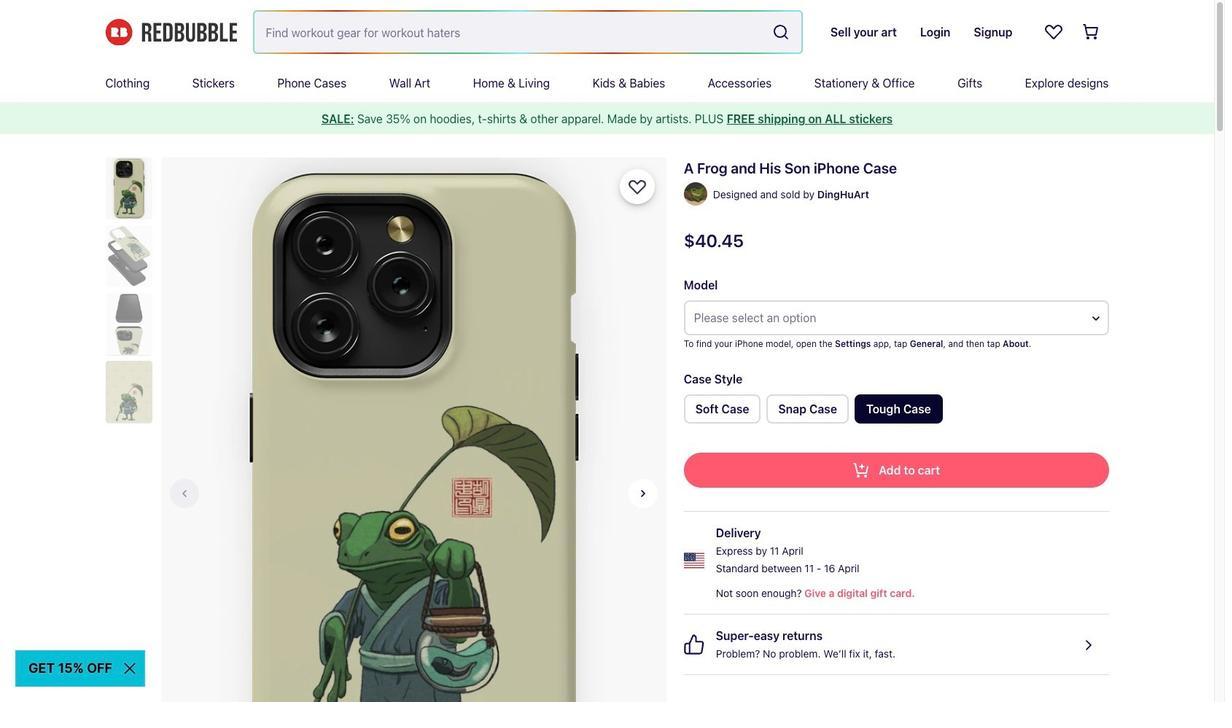 Task type: vqa. For each thing, say whether or not it's contained in the screenshot.
"menu bar" on the top of the page
yes



Task type: locate. For each thing, give the bounding box(es) containing it.
menu item
[[105, 64, 150, 102], [192, 64, 235, 102], [277, 64, 347, 102], [389, 64, 430, 102], [473, 64, 550, 102], [593, 64, 665, 102], [708, 64, 772, 102], [815, 64, 915, 102], [958, 64, 983, 102], [1025, 64, 1109, 102]]

None field
[[254, 12, 802, 53]]

none radio inside "case style" 'option group'
[[855, 395, 943, 424]]

5 menu item from the left
[[473, 64, 550, 102]]

case style option group
[[684, 395, 1109, 430]]

None radio
[[684, 395, 761, 424], [767, 395, 849, 424], [684, 395, 761, 424], [767, 395, 849, 424]]

9 menu item from the left
[[958, 64, 983, 102]]

3 menu item from the left
[[277, 64, 347, 102]]

None radio
[[855, 395, 943, 424]]

8 menu item from the left
[[815, 64, 915, 102]]

menu bar
[[105, 64, 1109, 102]]



Task type: describe. For each thing, give the bounding box(es) containing it.
10 menu item from the left
[[1025, 64, 1109, 102]]

4 menu item from the left
[[389, 64, 430, 102]]

image 1 of 4 group
[[161, 158, 666, 702]]

7 menu item from the left
[[708, 64, 772, 102]]

6 menu item from the left
[[593, 64, 665, 102]]

1 menu item from the left
[[105, 64, 150, 102]]

Search term search field
[[254, 12, 767, 53]]

flag of us image
[[684, 550, 704, 571]]

2 menu item from the left
[[192, 64, 235, 102]]



